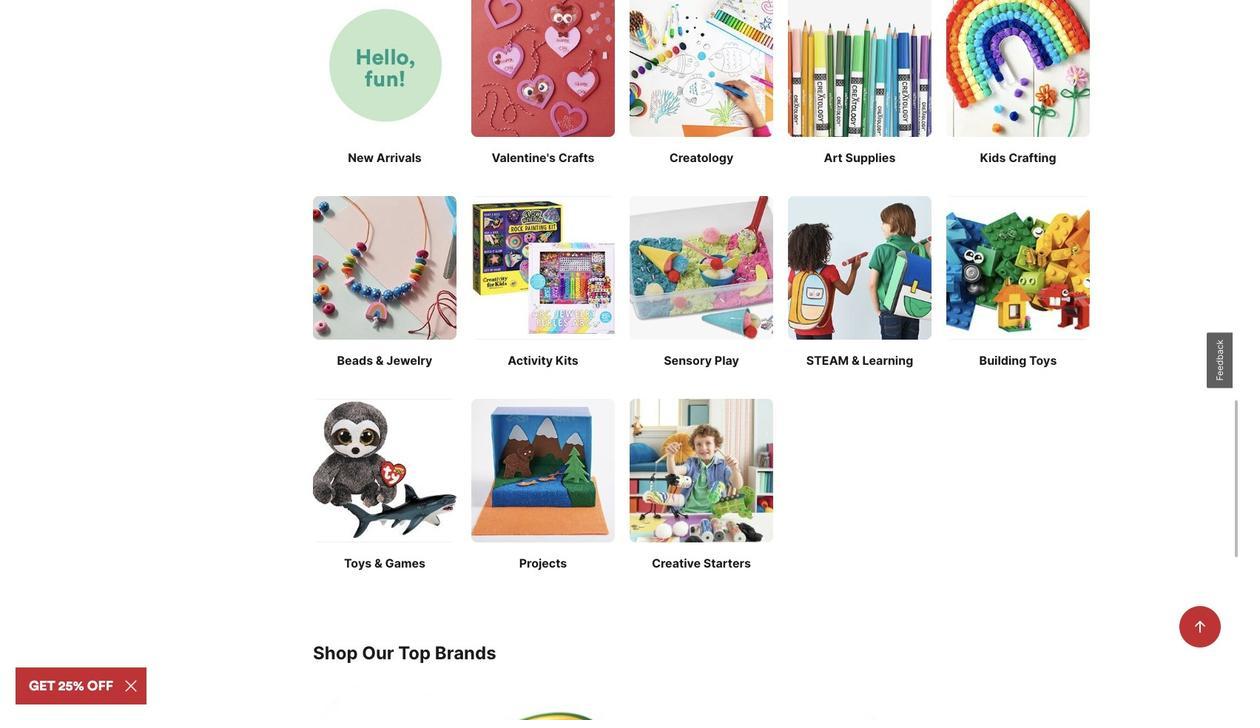 Task type: locate. For each thing, give the bounding box(es) containing it.
supplies
[[846, 150, 896, 165]]

valentine's crafts
[[492, 150, 595, 165]]

toys & games
[[344, 556, 426, 570]]

creatology image
[[630, 0, 773, 137]]

play
[[715, 353, 739, 368]]

jewelry
[[387, 353, 433, 368]]

creative starters
[[652, 556, 751, 570]]

toys left games
[[344, 556, 372, 570]]

kinetic sand image
[[630, 681, 773, 720]]

creative
[[652, 556, 701, 570]]

creatology
[[670, 150, 734, 165]]

activity
[[508, 353, 553, 368]]

valentine's crafts link
[[471, 0, 615, 166]]

crafting
[[1009, 150, 1057, 165]]

sensory
[[664, 353, 712, 368]]

steam & learning link
[[788, 196, 932, 369]]

melissa & doug image
[[947, 681, 1090, 720]]

building toys link
[[947, 196, 1090, 369]]

projects link
[[471, 399, 615, 572]]

&
[[376, 353, 384, 368], [852, 353, 860, 368], [374, 556, 382, 570]]

1 vertical spatial toys
[[344, 556, 372, 570]]

projects
[[519, 556, 567, 570]]

top
[[398, 642, 431, 664]]

creative starters image
[[630, 399, 773, 542]]

& right "steam"
[[852, 353, 860, 368]]

kids
[[980, 150, 1006, 165]]

kids crafting
[[980, 150, 1057, 165]]

creatology link
[[630, 0, 773, 166]]

new arrivals image
[[313, 0, 457, 137]]

new arrivals link
[[313, 0, 457, 166]]

toys & games link
[[313, 399, 457, 572]]

art
[[824, 150, 843, 165]]

kids crafting link
[[947, 0, 1090, 166]]

art supplies image
[[788, 0, 932, 137]]

projects image
[[471, 399, 615, 542]]

1 horizontal spatial toys
[[1030, 353, 1057, 368]]

crafts
[[559, 150, 595, 165]]

games
[[385, 556, 426, 570]]

activity kits image
[[471, 196, 615, 340]]

building toys
[[980, 353, 1057, 368]]

& for games
[[374, 556, 382, 570]]

toys right building on the right of the page
[[1030, 353, 1057, 368]]

toys
[[1030, 353, 1057, 368], [344, 556, 372, 570]]

0 horizontal spatial toys
[[344, 556, 372, 570]]

sensory play link
[[630, 196, 773, 369]]

& for learning
[[852, 353, 860, 368]]

crayola image
[[471, 681, 615, 720]]

building
[[980, 353, 1027, 368]]

& left games
[[374, 556, 382, 570]]

& right beads at the left of page
[[376, 353, 384, 368]]



Task type: describe. For each thing, give the bounding box(es) containing it.
building toys image
[[947, 196, 1090, 340]]

valentine's crafts image
[[471, 0, 615, 137]]

activity kits link
[[471, 196, 615, 369]]

arrivals
[[377, 150, 422, 165]]

art supplies link
[[788, 0, 932, 166]]

kits
[[556, 353, 579, 368]]

beads & jewelry link
[[313, 196, 457, 369]]

beads & jewelry
[[337, 353, 433, 368]]

sensory play image
[[630, 196, 773, 340]]

learning
[[863, 353, 914, 368]]

valentine's
[[492, 150, 556, 165]]

kids crafting image
[[947, 0, 1090, 137]]

new arrivals
[[348, 150, 422, 165]]

steam & learning image
[[788, 196, 932, 340]]

creatology™ image
[[313, 681, 457, 720]]

perler image
[[788, 681, 932, 720]]

brands
[[435, 642, 496, 664]]

shop our top brands
[[313, 642, 496, 664]]

steam
[[807, 353, 849, 368]]

beads
[[337, 353, 373, 368]]

toys & games image
[[313, 399, 457, 542]]

activity kits
[[508, 353, 579, 368]]

art supplies
[[824, 150, 896, 165]]

new
[[348, 150, 374, 165]]

steam & learning
[[807, 353, 914, 368]]

& for jewelry
[[376, 353, 384, 368]]

shop
[[313, 642, 358, 664]]

sensory play
[[664, 353, 739, 368]]

starters
[[704, 556, 751, 570]]

beads & jewelry image
[[313, 196, 457, 340]]

0 vertical spatial toys
[[1030, 353, 1057, 368]]

our
[[362, 642, 394, 664]]

creative starters link
[[630, 399, 773, 572]]



Task type: vqa. For each thing, say whether or not it's contained in the screenshot.
Projects Link
yes



